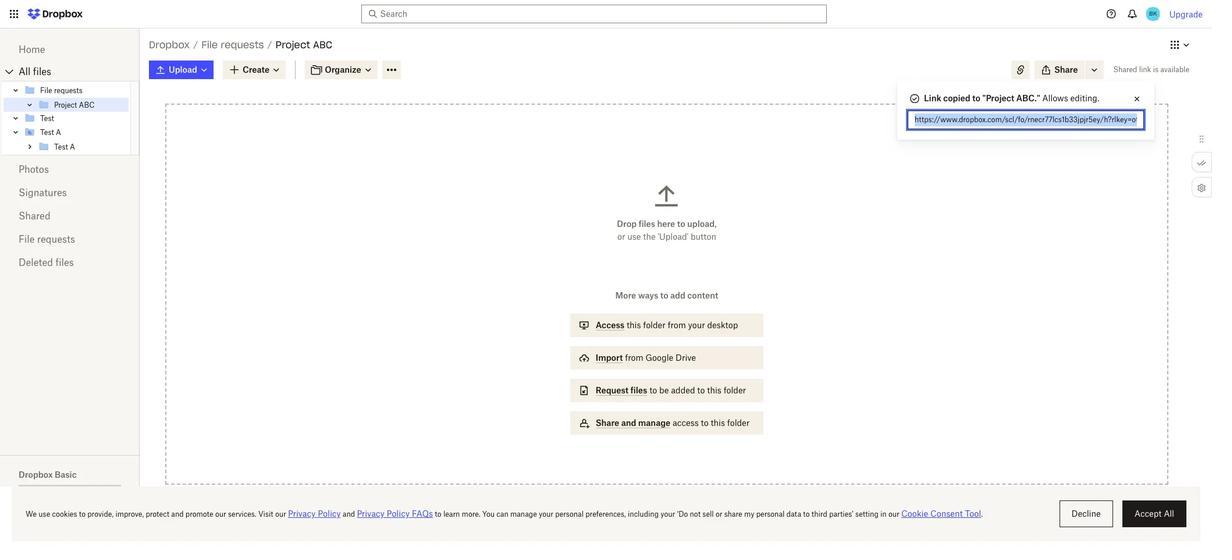 Task type: locate. For each thing, give the bounding box(es) containing it.
files right deleted
[[56, 257, 74, 268]]

files inside drop files here to upload, or use the 'upload' button
[[639, 219, 655, 229]]

content
[[688, 290, 718, 300]]

1 test from the top
[[40, 114, 54, 123]]

group
[[2, 81, 140, 155]]

2 horizontal spatial file
[[201, 39, 218, 51]]

test a link
[[24, 125, 129, 139]]

to
[[973, 93, 981, 103], [677, 219, 685, 229], [660, 290, 669, 300], [650, 385, 657, 395], [697, 385, 705, 395], [701, 418, 709, 428]]

file down all files
[[40, 86, 52, 95]]

abc
[[313, 39, 332, 51], [1017, 93, 1035, 103], [79, 100, 95, 109]]

import
[[596, 353, 623, 363]]

0 vertical spatial file requests link
[[201, 37, 264, 52]]

project
[[276, 39, 310, 51], [986, 93, 1015, 103], [54, 100, 77, 109]]

1 horizontal spatial file
[[40, 86, 52, 95]]

2 horizontal spatial abc
[[1017, 93, 1035, 103]]

google
[[646, 353, 674, 363]]

requests inside group
[[54, 86, 83, 95]]

0 vertical spatial dropbox
[[149, 39, 190, 51]]

2 vertical spatial folder
[[727, 418, 750, 428]]

file requests link
[[201, 37, 264, 52], [24, 83, 129, 97], [19, 228, 121, 251]]

folder
[[643, 320, 666, 330], [724, 385, 746, 395], [727, 418, 750, 428]]

test link
[[24, 111, 129, 125]]

shared down signatures
[[19, 210, 50, 222]]

this right added
[[707, 385, 722, 395]]

1 vertical spatial share
[[596, 418, 619, 428]]

upgrade
[[1170, 9, 1203, 19]]

from right import
[[625, 353, 643, 363]]

0 horizontal spatial project
[[54, 100, 77, 109]]

0 vertical spatial shared
[[1114, 65, 1138, 74]]

global header element
[[0, 0, 1212, 29]]

files for all
[[33, 66, 51, 77]]

share inside more ways to add content element
[[596, 418, 619, 428]]

file right dropbox link
[[201, 39, 218, 51]]

."
[[1035, 93, 1041, 103]]

1 vertical spatial shared
[[19, 210, 50, 222]]

0 horizontal spatial abc
[[79, 100, 95, 109]]

to right here
[[677, 219, 685, 229]]

request files to be added to this folder
[[596, 385, 746, 395]]

files
[[33, 66, 51, 77], [639, 219, 655, 229], [56, 257, 74, 268], [631, 385, 647, 395]]

None field
[[0, 0, 91, 13]]

0 horizontal spatial share
[[596, 418, 619, 428]]

this right access
[[711, 418, 725, 428]]

1 horizontal spatial from
[[668, 320, 686, 330]]

dropbox logo - go to the homepage image
[[23, 5, 87, 23]]

2 vertical spatial file
[[19, 233, 35, 245]]

files for request
[[631, 385, 647, 395]]

1 horizontal spatial shared
[[1114, 65, 1138, 74]]

upgrade link
[[1170, 9, 1203, 19]]

link
[[1139, 65, 1151, 74]]

home
[[19, 44, 45, 55]]

files inside tree
[[33, 66, 51, 77]]

link copied to " project abc ." allows editing.
[[924, 93, 1100, 103]]

this
[[627, 320, 641, 330], [707, 385, 722, 395], [711, 418, 725, 428]]

shared left link
[[1114, 65, 1138, 74]]

2 vertical spatial requests
[[37, 233, 75, 245]]

files up the at the top of page
[[639, 219, 655, 229]]

file requests
[[40, 86, 83, 95], [19, 233, 75, 245]]

folder right added
[[724, 385, 746, 395]]

2 test from the top
[[40, 128, 54, 136]]

share
[[1055, 65, 1078, 75], [596, 418, 619, 428]]

deleted
[[19, 257, 53, 268]]

shared
[[1114, 65, 1138, 74], [19, 210, 50, 222]]

files inside more ways to add content element
[[631, 385, 647, 395]]

this right access on the bottom
[[627, 320, 641, 330]]

0 horizontal spatial /
[[193, 40, 198, 49]]

share left and
[[596, 418, 619, 428]]

copied
[[943, 93, 971, 103]]

added
[[671, 385, 695, 395]]

group containing file requests
[[2, 81, 140, 155]]

share for share and manage access to this folder
[[596, 418, 619, 428]]

file requests up 'project abc'
[[40, 86, 83, 95]]

1 horizontal spatial share
[[1055, 65, 1078, 75]]

to left the add
[[660, 290, 669, 300]]

1 vertical spatial requests
[[54, 86, 83, 95]]

0 horizontal spatial dropbox
[[19, 470, 53, 480]]

1 horizontal spatial project
[[276, 39, 310, 51]]

share up allows
[[1055, 65, 1078, 75]]

here
[[657, 219, 675, 229]]

from left your
[[668, 320, 686, 330]]

share inside button
[[1055, 65, 1078, 75]]

0 vertical spatial requests
[[221, 39, 264, 51]]

1 horizontal spatial /
[[267, 40, 272, 49]]

drive
[[676, 353, 696, 363]]

dropbox
[[149, 39, 190, 51], [19, 470, 53, 480]]

1 vertical spatial test
[[40, 128, 54, 136]]

share and manage access to this folder
[[596, 418, 750, 428]]

folder down ways
[[643, 320, 666, 330]]

file
[[201, 39, 218, 51], [40, 86, 52, 95], [19, 233, 35, 245]]

test up test a
[[40, 114, 54, 123]]

1 vertical spatial file
[[40, 86, 52, 95]]

to left be
[[650, 385, 657, 395]]

more
[[616, 290, 636, 300]]

0 vertical spatial share
[[1055, 65, 1078, 75]]

1 vertical spatial from
[[625, 353, 643, 363]]

photos
[[19, 164, 49, 175]]

0 horizontal spatial from
[[625, 353, 643, 363]]

folder right access
[[727, 418, 750, 428]]

shared for shared link is available
[[1114, 65, 1138, 74]]

test
[[40, 114, 54, 123], [40, 128, 54, 136]]

from
[[668, 320, 686, 330], [625, 353, 643, 363]]

files left be
[[631, 385, 647, 395]]

0 horizontal spatial shared
[[19, 210, 50, 222]]

test left the a
[[40, 128, 54, 136]]

0 vertical spatial test
[[40, 114, 54, 123]]

home link
[[19, 38, 121, 61]]

0 vertical spatial this
[[627, 320, 641, 330]]

requests
[[221, 39, 264, 51], [54, 86, 83, 95], [37, 233, 75, 245]]

to inside drop files here to upload, or use the 'upload' button
[[677, 219, 685, 229]]

be
[[660, 385, 669, 395]]

file up deleted
[[19, 233, 35, 245]]

1 horizontal spatial abc
[[313, 39, 332, 51]]

desktop
[[707, 320, 738, 330]]

1 vertical spatial folder
[[724, 385, 746, 395]]

1 horizontal spatial dropbox
[[149, 39, 190, 51]]

allows
[[1043, 93, 1068, 103]]

dropbox basic
[[19, 470, 77, 480]]

Link for copy link click text field
[[915, 113, 1137, 126]]

to left "
[[973, 93, 981, 103]]

1 vertical spatial dropbox
[[19, 470, 53, 480]]

0 vertical spatial file requests
[[40, 86, 83, 95]]

upload,
[[687, 219, 717, 229]]

files right all
[[33, 66, 51, 77]]

/
[[193, 40, 198, 49], [267, 40, 272, 49]]

file requests up deleted files
[[19, 233, 75, 245]]



Task type: describe. For each thing, give the bounding box(es) containing it.
available
[[1161, 65, 1190, 74]]

photos link
[[19, 158, 121, 181]]

shared link is available
[[1114, 65, 1190, 74]]

1 vertical spatial this
[[707, 385, 722, 395]]

your
[[688, 320, 705, 330]]

all files link
[[19, 62, 140, 81]]

project abc
[[54, 100, 95, 109]]

access
[[596, 320, 625, 330]]

drop
[[617, 219, 637, 229]]

file inside tree
[[40, 86, 52, 95]]

manage
[[638, 418, 671, 428]]

ways
[[638, 290, 658, 300]]

files for drop
[[639, 219, 655, 229]]

button
[[691, 232, 716, 242]]

shared link
[[19, 204, 121, 228]]

all files
[[19, 66, 51, 77]]

dropbox link
[[149, 37, 190, 52]]

1 vertical spatial file requests link
[[24, 83, 129, 97]]

files for deleted
[[56, 257, 74, 268]]

access this folder from your desktop
[[596, 320, 738, 330]]

1 vertical spatial file requests
[[19, 233, 75, 245]]

shared for shared
[[19, 210, 50, 222]]

0 vertical spatial folder
[[643, 320, 666, 330]]

get more space image
[[91, 490, 105, 504]]

link
[[924, 93, 942, 103]]

to right added
[[697, 385, 705, 395]]

signatures
[[19, 187, 67, 198]]

0 horizontal spatial file
[[19, 233, 35, 245]]

2 horizontal spatial project
[[986, 93, 1015, 103]]

or
[[618, 232, 625, 242]]

project abc link
[[38, 98, 129, 112]]

test a
[[40, 128, 61, 136]]

0 vertical spatial from
[[668, 320, 686, 330]]

'upload'
[[658, 232, 689, 242]]

a
[[56, 128, 61, 136]]

signatures link
[[19, 181, 121, 204]]

more ways to add content
[[616, 290, 718, 300]]

dropbox for dropbox / file requests / project abc
[[149, 39, 190, 51]]

to right access
[[701, 418, 709, 428]]

add
[[670, 290, 686, 300]]

editing.
[[1071, 93, 1100, 103]]

is
[[1153, 65, 1159, 74]]

import from google drive
[[596, 353, 696, 363]]

2 vertical spatial this
[[711, 418, 725, 428]]

2 / from the left
[[267, 40, 272, 49]]

drop files here to upload, or use the 'upload' button
[[617, 219, 717, 242]]

file requests inside group
[[40, 86, 83, 95]]

all files tree
[[2, 62, 140, 155]]

and
[[621, 418, 636, 428]]

request
[[596, 385, 629, 395]]

the
[[643, 232, 656, 242]]

more ways to add content element
[[568, 289, 766, 446]]

share for share
[[1055, 65, 1078, 75]]

dropbox for dropbox basic
[[19, 470, 53, 480]]

abc inside group
[[79, 100, 95, 109]]

1 / from the left
[[193, 40, 198, 49]]

project inside all files tree
[[54, 100, 77, 109]]

test for test
[[40, 114, 54, 123]]

dropbox / file requests / project abc
[[149, 39, 332, 51]]

access
[[673, 418, 699, 428]]

2 vertical spatial file requests link
[[19, 228, 121, 251]]

"
[[983, 93, 986, 103]]

test for test a
[[40, 128, 54, 136]]

deleted files
[[19, 257, 74, 268]]

share button
[[1035, 61, 1085, 79]]

deleted files link
[[19, 251, 121, 274]]

basic
[[55, 470, 77, 480]]

0 vertical spatial file
[[201, 39, 218, 51]]

all
[[19, 66, 31, 77]]

use
[[628, 232, 641, 242]]



Task type: vqa. For each thing, say whether or not it's contained in the screenshot.
leftmost File
yes



